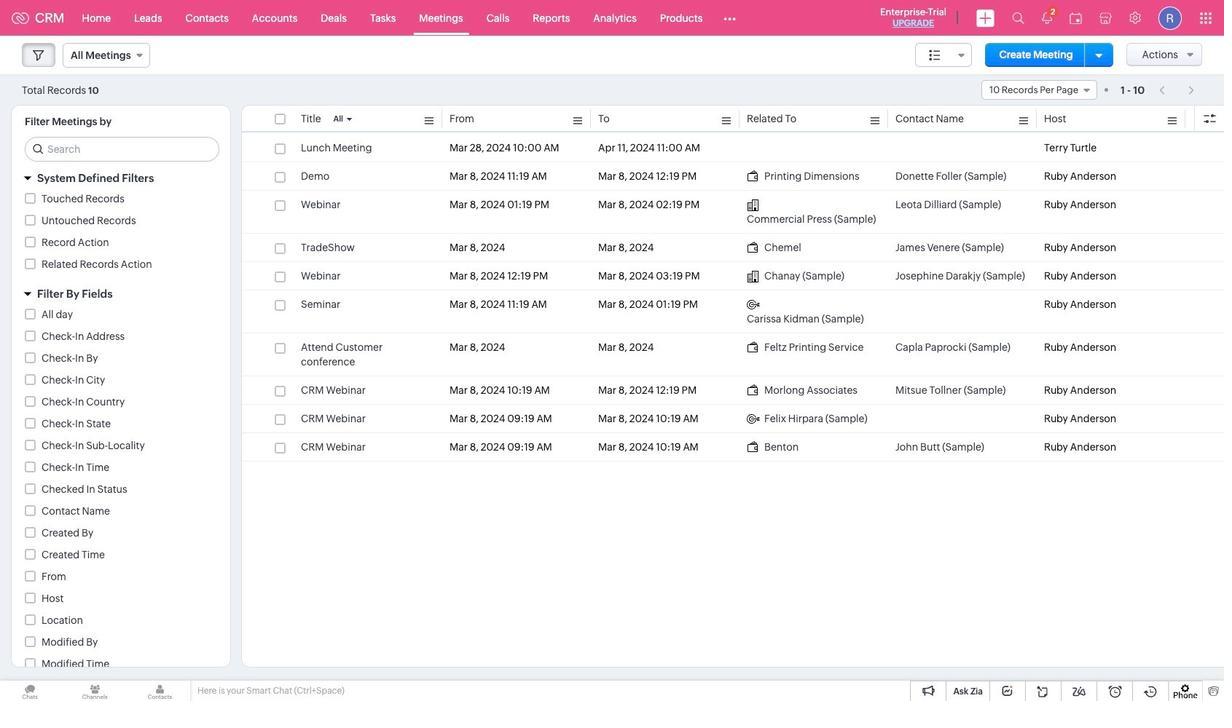 Task type: describe. For each thing, give the bounding box(es) containing it.
size image
[[929, 49, 941, 62]]

calendar image
[[1070, 12, 1083, 24]]

search image
[[1013, 12, 1025, 24]]

Other Modules field
[[715, 6, 746, 30]]

logo image
[[12, 12, 29, 24]]

profile element
[[1150, 0, 1191, 35]]

create menu image
[[977, 9, 995, 27]]

contacts image
[[130, 682, 190, 702]]

search element
[[1004, 0, 1034, 36]]

chats image
[[0, 682, 60, 702]]



Task type: locate. For each thing, give the bounding box(es) containing it.
Search text field
[[26, 138, 219, 161]]

profile image
[[1159, 6, 1182, 30]]

channels image
[[65, 682, 125, 702]]

navigation
[[1153, 79, 1203, 101]]

row group
[[242, 134, 1225, 462]]

create menu element
[[968, 0, 1004, 35]]

signals element
[[1034, 0, 1061, 36]]

none field size
[[915, 43, 972, 67]]

None field
[[63, 43, 150, 68], [915, 43, 972, 67], [982, 80, 1098, 100], [63, 43, 150, 68], [982, 80, 1098, 100]]



Task type: vqa. For each thing, say whether or not it's contained in the screenshot.
'Create Menu' element at the top of the page
yes



